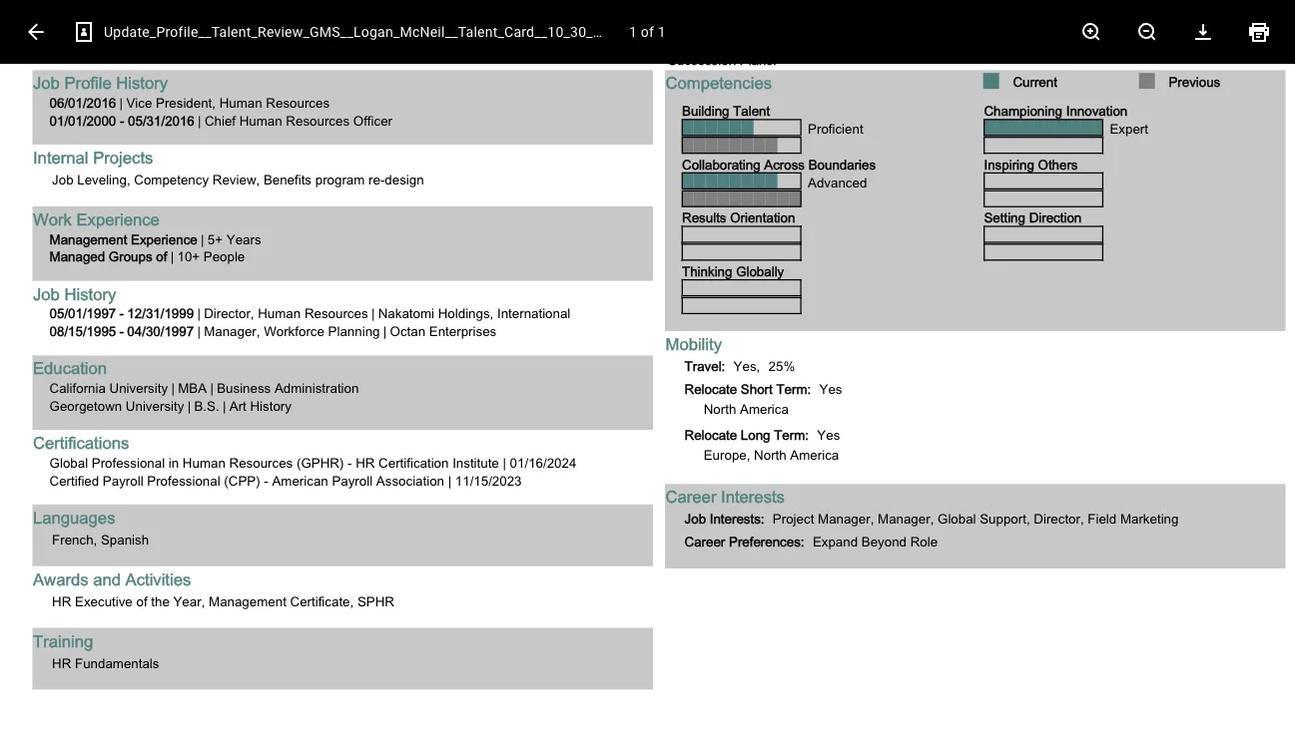 Task type: describe. For each thing, give the bounding box(es) containing it.
1 of 1
[[629, 23, 666, 40]]

ago
[[78, 318, 99, 333]]

in inside 'document available update_profile__talent_review_gms__logan_mcneil__talent _card__10_30_2023.pdf is now available in my reports 2 day(s) ago'
[[245, 298, 255, 312]]

georgetown
[[49, 396, 122, 411]]

building
[[682, 100, 730, 116]]

1 payroll from the left
[[103, 470, 144, 486]]

work experience management experience | 5+ years managed groups of | 10+ people
[[33, 206, 261, 262]]

0 vertical spatial america
[[740, 399, 788, 414]]

0 vertical spatial professional
[[92, 452, 165, 468]]

0 vertical spatial north
[[704, 399, 736, 414]]

print image
[[1247, 20, 1271, 44]]

| left octan
[[383, 321, 387, 336]]

profile logan mcneil element
[[1227, 38, 1283, 82]]

role
[[910, 532, 938, 547]]

education
[[33, 356, 107, 375]]

competencies
[[666, 70, 772, 89]]

job inside career interests job interests : project manager, manager, global support, director, field marketing career preferences : expand beyond role
[[685, 509, 706, 524]]

certified
[[49, 470, 99, 486]]

resources inside certifications global professional in human resources (gphr) - hr certification institute | 01/16/2024 certified payroll professional (cpp) - american payroll association | 11/15/2023
[[229, 452, 293, 468]]

institute
[[452, 452, 499, 468]]

of inside work experience management experience | 5+ years managed groups of | 10+ people
[[156, 246, 167, 262]]

08/15/1995
[[49, 321, 116, 336]]

boundaries
[[808, 154, 875, 169]]

officer
[[353, 110, 392, 125]]

document
[[28, 262, 88, 277]]

work
[[33, 206, 72, 226]]

0 vertical spatial experience
[[76, 206, 160, 226]]

1 vertical spatial term
[[775, 424, 805, 440]]

inspiring others
[[984, 154, 1078, 169]]

planning
[[328, 321, 380, 336]]

hr inside awards and activities hr executive of the year, management certificate, sphr
[[52, 591, 71, 607]]

01/01/2000
[[49, 110, 116, 125]]

implementation preview -   adeptai_dpt1
[[8, 7, 218, 21]]

| up b.s.
[[210, 378, 214, 393]]

job profile history 06/01/2016 | vice president, human resources 01/01/2000 - 05/31/2016 | chief human resources officer
[[33, 70, 392, 125]]

management inside awards and activities hr executive of the year, management certificate, sphr
[[207, 591, 286, 607]]

certificate,
[[289, 591, 353, 607]]

california
[[49, 378, 106, 393]]

support,
[[979, 509, 1030, 524]]

of inside awards and activities hr executive of the year, management certificate, sphr
[[137, 591, 148, 607]]

my inside 'document available update_profile__talent_review_gms__logan_mcneil__talent _card__10_30_2023.pdf is now available in my reports 2 day(s) ago'
[[257, 298, 274, 312]]

1 vertical spatial university
[[126, 396, 184, 411]]

review,
[[213, 169, 260, 185]]

0 vertical spatial my
[[1072, 268, 1091, 284]]

adeptai_dpt1
[[148, 7, 218, 21]]

director, inside job history 05/01/1997 - 12/31/1999 | director, human resources | nakatomi holdings, international 08/15/1995 - 04/30/1997 | manager, workforce planning | octan enterprises
[[204, 303, 254, 319]]

job inside "job profile history 06/01/2016 | vice president, human resources 01/01/2000 - 05/31/2016 | chief human resources officer"
[[33, 70, 60, 89]]

awards and activities hr executive of the year, management certificate, sphr
[[33, 567, 394, 607]]

2
[[28, 318, 35, 333]]

certifications global professional in human resources (gphr) - hr certification institute | 01/16/2024 certified payroll professional (cpp) - american payroll association | 11/15/2023
[[33, 430, 576, 486]]

manager, inside job history 05/01/1997 - 12/31/1999 | director, human resources | nakatomi holdings, international 08/15/1995 - 04/30/1997 | manager, workforce planning | octan enterprises
[[204, 321, 260, 336]]

human up chief
[[219, 92, 262, 108]]

president,
[[156, 92, 216, 108]]

now inside 'document available update_profile__talent_review_gms__logan_mcneil__talent _card__10_30_2023.pdf is now available in my reports 2 day(s) ago'
[[170, 298, 192, 312]]

b.s.
[[194, 396, 219, 411]]

| left 10+
[[170, 246, 174, 262]]

5+
[[208, 228, 223, 244]]

field
[[1087, 509, 1116, 524]]

advanced
[[808, 172, 867, 187]]

collaborating across boundaries advanced
[[682, 154, 875, 187]]

implementation preview -   adeptai_dpt1 banner
[[0, 0, 1295, 92]]

notifications large image
[[1133, 50, 1153, 70]]

thinking
[[682, 261, 732, 276]]

,
[[756, 356, 760, 371]]

orientation
[[730, 207, 795, 223]]

projects
[[93, 145, 153, 164]]

2 horizontal spatial manager,
[[878, 509, 933, 524]]

resources up benefits
[[266, 92, 330, 108]]

contact card job profile image
[[72, 20, 96, 44]]

art
[[229, 396, 246, 411]]

04/30/1997
[[127, 321, 194, 336]]

career interests job interests : project manager, manager, global support, director, field marketing career preferences : expand beyond role
[[666, 484, 1179, 547]]

1 vertical spatial yes
[[819, 379, 842, 394]]

languages
[[33, 505, 115, 524]]

1 vertical spatial america
[[790, 445, 838, 460]]

expert
[[1110, 118, 1148, 134]]

: right short
[[807, 379, 811, 394]]

collaborating
[[682, 154, 760, 169]]

the
[[152, 591, 170, 607]]

languages french, spanish
[[33, 505, 149, 545]]

inbox large image
[[1189, 50, 1209, 70]]

sphr
[[357, 591, 394, 607]]

in inside certifications global professional in human resources (gphr) - hr certification institute | 01/16/2024 certified payroll professional (cpp) - american payroll association | 11/15/2023
[[169, 452, 179, 468]]

global inside certifications global professional in human resources (gphr) - hr certification institute | 01/16/2024 certified payroll professional (cpp) - american payroll association | 11/15/2023
[[49, 452, 88, 468]]

- inside "job profile history 06/01/2016 | vice president, human resources 01/01/2000 - 05/31/2016 | chief human resources officer"
[[120, 110, 124, 125]]

0 vertical spatial term
[[777, 379, 807, 394]]

| left art on the bottom left
[[223, 396, 226, 411]]

| left 11/15/2023
[[447, 470, 451, 486]]

_card__10_30_2023.pdf
[[28, 298, 155, 312]]

download image
[[1191, 20, 1215, 44]]

history inside education california university | mba | business administration georgetown university | b.s. | art history
[[250, 396, 292, 411]]

vice
[[126, 92, 152, 108]]

tab panel inside notifications main content
[[0, 175, 383, 733]]

10+
[[177, 246, 200, 262]]

history inside "job profile history 06/01/2016 | vice president, human resources 01/01/2000 - 05/31/2016 | chief human resources officer"
[[116, 70, 168, 89]]

business
[[217, 378, 271, 393]]

setting direction
[[984, 207, 1082, 223]]

30
[[202, 221, 214, 233]]

0 vertical spatial career
[[666, 484, 716, 504]]

05/01/1997
[[49, 303, 116, 319]]

direction
[[1029, 207, 1082, 223]]

activities
[[125, 567, 190, 586]]

0 vertical spatial university
[[109, 378, 168, 393]]

education california university | mba | business administration georgetown university | b.s. | art history
[[33, 356, 358, 411]]

1 of 1 status
[[616, 22, 680, 42]]

| up 11/15/2023
[[503, 452, 506, 468]]

year,
[[174, 591, 204, 607]]

managed
[[49, 246, 105, 262]]

2 relocate from the top
[[685, 424, 738, 440]]

groups
[[109, 246, 152, 262]]

results orientation
[[682, 207, 795, 223]]

international
[[497, 303, 570, 319]]

(cpp)
[[224, 470, 261, 486]]

leveling,
[[77, 169, 131, 185]]

nakatomi
[[378, 303, 434, 319]]

globally
[[736, 261, 784, 276]]

notifications main content
[[0, 92, 1295, 733]]

previous
[[1169, 72, 1220, 87]]

document available update_profile__talent_review_gms__logan_mcneil__talent _card__10_30_2023.pdf is now available in my reports 2 day(s) ago
[[28, 262, 354, 333]]

days
[[217, 221, 241, 233]]

2 horizontal spatial in
[[1058, 268, 1069, 284]]

short
[[741, 379, 774, 394]]

reports inside 'document available update_profile__talent_review_gms__logan_mcneil__talent _card__10_30_2023.pdf is now available in my reports 2 day(s) ago'
[[277, 298, 318, 312]]

workforce
[[263, 321, 324, 336]]

11/15/2023
[[455, 470, 520, 486]]

awards
[[33, 567, 88, 586]]

2 payroll from the left
[[332, 470, 373, 486]]

history inside job history 05/01/1997 - 12/31/1999 | director, human resources | nakatomi holdings, international 08/15/1995 - 04/30/1997 | manager, workforce planning | octan enterprises
[[64, 281, 116, 300]]

training hr fundamentals
[[33, 628, 159, 668]]

resources left officer
[[286, 110, 350, 125]]

pdf previewer region
[[0, 0, 1295, 733]]

hr inside certifications global professional in human resources (gphr) - hr certification institute | 01/16/2024 certified payroll professional (cpp) - american payroll association | 11/15/2023
[[356, 452, 375, 468]]

1 horizontal spatial manager,
[[818, 509, 874, 524]]



Task type: vqa. For each thing, say whether or not it's contained in the screenshot.
the "Payroll to Finance Reorg"
no



Task type: locate. For each thing, give the bounding box(es) containing it.
01/16/2024
[[510, 452, 576, 468]]

1 horizontal spatial reports
[[1095, 268, 1143, 284]]

zoomout image
[[1135, 20, 1159, 44]]

0 vertical spatial director,
[[204, 303, 254, 319]]

day(s)
[[38, 318, 75, 333]]

1 vertical spatial of
[[156, 246, 167, 262]]

0 vertical spatial now
[[970, 268, 996, 284]]

2 vertical spatial update_profile__talent_review_gms__logan_mcneil__talent_card__10_30_2023.pdf
[[522, 315, 974, 329]]

0 vertical spatial available
[[1000, 268, 1054, 284]]

1 vertical spatial director,
[[1034, 509, 1084, 524]]

| right '04/30/1997'
[[197, 321, 201, 336]]

available
[[1000, 268, 1054, 284], [195, 298, 242, 312]]

benefits
[[263, 169, 311, 185]]

job inside job history 05/01/1997 - 12/31/1999 | director, human resources | nakatomi holdings, international 08/15/1995 - 04/30/1997 | manager, workforce planning | octan enterprises
[[33, 281, 60, 300]]

and
[[93, 567, 121, 586]]

0 horizontal spatial of
[[137, 591, 148, 607]]

mark read image
[[345, 292, 358, 305]]

building talent proficient
[[682, 100, 863, 134]]

| left b.s.
[[187, 396, 191, 411]]

1 horizontal spatial is
[[956, 268, 966, 284]]

results
[[682, 207, 726, 223]]

term
[[777, 379, 807, 394], [775, 424, 805, 440]]

0 vertical spatial relocate
[[685, 379, 738, 394]]

0 vertical spatial yes
[[734, 356, 756, 371]]

1 vertical spatial now
[[170, 298, 192, 312]]

human up workforce
[[257, 303, 300, 319]]

job up '06/01/2016'
[[33, 70, 60, 89]]

championing innovation expert
[[984, 100, 1148, 134]]

american
[[272, 470, 328, 486]]

human right chief
[[239, 110, 282, 125]]

0 vertical spatial management
[[49, 228, 127, 244]]

hr down awards
[[52, 591, 71, 607]]

tab panel
[[0, 175, 383, 733]]

setting
[[984, 207, 1025, 223]]

my down direction
[[1072, 268, 1091, 284]]

- inside implementation preview -   adeptai_dpt1 banner
[[141, 7, 145, 21]]

management up managed
[[49, 228, 127, 244]]

2 1 from the left
[[658, 23, 666, 40]]

available down "setting direction"
[[1000, 268, 1054, 284]]

job down internal
[[52, 169, 73, 185]]

now down setting
[[970, 268, 996, 284]]

people
[[203, 246, 245, 262]]

1 vertical spatial my
[[257, 298, 274, 312]]

in down mba
[[169, 452, 179, 468]]

0 horizontal spatial management
[[49, 228, 127, 244]]

-
[[141, 7, 145, 21], [120, 110, 124, 125], [119, 303, 124, 319], [119, 321, 124, 336], [347, 452, 352, 468], [264, 470, 269, 486]]

| left 5+
[[201, 228, 204, 244]]

professional left (cpp)
[[147, 470, 221, 486]]

human up (cpp)
[[183, 452, 225, 468]]

0 horizontal spatial 1
[[629, 23, 637, 40]]

program
[[315, 169, 365, 185]]

1 vertical spatial relocate
[[685, 424, 738, 440]]

2 vertical spatial yes
[[817, 424, 840, 440]]

05/31/2016
[[128, 110, 194, 125]]

travel
[[685, 356, 722, 371]]

update_profile__talent_review_gms__logan_mcneil__talent_card__10_30_2023.pdf up search image at left
[[104, 23, 651, 40]]

payroll right certified
[[103, 470, 144, 486]]

experience up 10+
[[131, 228, 197, 244]]

0 vertical spatial in
[[1058, 268, 1069, 284]]

update_profile__talent_review_gms__logan_mcneil__talent
[[28, 282, 354, 296]]

0 horizontal spatial global
[[49, 452, 88, 468]]

history up 05/01/1997
[[64, 281, 116, 300]]

0 horizontal spatial director,
[[204, 303, 254, 319]]

06/01/2016
[[49, 92, 116, 108]]

interests up preferences
[[710, 509, 761, 524]]

0 horizontal spatial manager,
[[204, 321, 260, 336]]

in down update_profile__talent_review_gms__logan_mcneil__talent
[[245, 298, 255, 312]]

| right mark read image
[[371, 303, 375, 319]]

update_profile__talent_review_gms__logan_mcneil__talent_card__10_30_2023.pdf down results
[[424, 268, 952, 284]]

north up europe, on the right bottom of page
[[704, 399, 736, 414]]

1 horizontal spatial my
[[1072, 268, 1091, 284]]

1 relocate from the top
[[685, 379, 738, 394]]

payroll
[[103, 470, 144, 486], [332, 470, 373, 486]]

: down project
[[801, 532, 804, 547]]

0 vertical spatial of
[[641, 23, 654, 40]]

payroll down (gphr)
[[332, 470, 373, 486]]

yes right short
[[819, 379, 842, 394]]

resources up (cpp)
[[229, 452, 293, 468]]

0 vertical spatial history
[[116, 70, 168, 89]]

america up project
[[790, 445, 838, 460]]

job history 05/01/1997 - 12/31/1999 | director, human resources | nakatomi holdings, international 08/15/1995 - 04/30/1997 | manager, workforce planning | octan enterprises
[[33, 281, 570, 336]]

innovation
[[1066, 100, 1128, 116]]

region
[[424, 176, 1255, 247]]

1 vertical spatial available
[[195, 298, 242, 312]]

1 vertical spatial management
[[207, 591, 286, 607]]

0 horizontal spatial my
[[257, 298, 274, 312]]

relocate down travel
[[685, 379, 738, 394]]

0 vertical spatial is
[[956, 268, 966, 284]]

2 vertical spatial of
[[137, 591, 148, 607]]

0 vertical spatial interests
[[721, 484, 785, 504]]

: right travel
[[722, 356, 725, 371]]

term down 25% at the right of the page
[[777, 379, 807, 394]]

professional down certifications
[[92, 452, 165, 468]]

: right long
[[805, 424, 809, 440]]

certifications
[[33, 430, 129, 450]]

of
[[641, 23, 654, 40], [156, 246, 167, 262], [137, 591, 148, 607]]

0 horizontal spatial now
[[170, 298, 192, 312]]

0 horizontal spatial america
[[740, 399, 788, 414]]

holdings,
[[438, 303, 494, 319]]

resources up planning on the left top
[[304, 303, 368, 319]]

fundamentals
[[75, 653, 159, 668]]

available down update_profile__talent_review_gms__logan_mcneil__talent
[[195, 298, 242, 312]]

management inside work experience management experience | 5+ years managed groups of | 10+ people
[[49, 228, 127, 244]]

0 vertical spatial reports
[[1095, 268, 1143, 284]]

1 horizontal spatial america
[[790, 445, 838, 460]]

of inside 1 of 1 status
[[641, 23, 654, 40]]

1 horizontal spatial 1
[[658, 23, 666, 40]]

0 horizontal spatial is
[[158, 298, 167, 312]]

human inside certifications global professional in human resources (gphr) - hr certification institute | 01/16/2024 certified payroll professional (cpp) - american payroll association | 11/15/2023
[[183, 452, 225, 468]]

america down short
[[740, 399, 788, 414]]

proficient
[[808, 118, 863, 134]]

update_profile__talent_review_gms__logan_mcneil__talent_card__10_30_2023.pdf link
[[522, 310, 974, 345]]

relocate
[[685, 379, 738, 394], [685, 424, 738, 440]]

|
[[119, 92, 123, 108], [198, 110, 201, 125], [201, 228, 204, 244], [170, 246, 174, 262], [197, 303, 201, 319], [371, 303, 375, 319], [197, 321, 201, 336], [383, 321, 387, 336], [171, 378, 175, 393], [210, 378, 214, 393], [187, 396, 191, 411], [223, 396, 226, 411], [503, 452, 506, 468], [447, 470, 451, 486]]

1 vertical spatial in
[[245, 298, 255, 312]]

others
[[1038, 154, 1078, 169]]

interests up project
[[721, 484, 785, 504]]

resources inside job history 05/01/1997 - 12/31/1999 | director, human resources | nakatomi holdings, international 08/15/1995 - 04/30/1997 | manager, workforce planning | octan enterprises
[[304, 303, 368, 319]]

career left preferences
[[685, 532, 725, 547]]

1 vertical spatial is
[[158, 298, 167, 312]]

from
[[150, 221, 175, 233]]

(gphr)
[[296, 452, 344, 468]]

manager, down update_profile__talent_review_gms__logan_mcneil__talent
[[204, 321, 260, 336]]

history up vice
[[116, 70, 168, 89]]

1 vertical spatial global
[[937, 509, 976, 524]]

1 horizontal spatial north
[[754, 445, 787, 460]]

| down update_profile__talent_review_gms__logan_mcneil__talent
[[197, 303, 201, 319]]

0 horizontal spatial in
[[169, 452, 179, 468]]

details
[[424, 322, 468, 338]]

1 vertical spatial history
[[64, 281, 116, 300]]

0 vertical spatial hr
[[356, 452, 375, 468]]

implementation
[[8, 7, 93, 21]]

2 vertical spatial hr
[[52, 653, 71, 668]]

1 vertical spatial north
[[754, 445, 787, 460]]

job down the document
[[33, 281, 60, 300]]

across
[[764, 154, 804, 169]]

1 vertical spatial interests
[[710, 509, 761, 524]]

experience
[[76, 206, 160, 226], [131, 228, 197, 244]]

director, down update_profile__talent_review_gms__logan_mcneil__talent
[[204, 303, 254, 319]]

chief
[[205, 110, 236, 125]]

tab panel containing document available
[[0, 175, 383, 733]]

project
[[773, 509, 814, 524]]

is inside 'document available update_profile__talent_review_gms__logan_mcneil__talent _card__10_30_2023.pdf is now available in my reports 2 day(s) ago'
[[158, 298, 167, 312]]

from last 30 days
[[150, 221, 241, 233]]

now down update_profile__talent_review_gms__logan_mcneil__talent
[[170, 298, 192, 312]]

human inside job history 05/01/1997 - 12/31/1999 | director, human resources | nakatomi holdings, international 08/15/1995 - 04/30/1997 | manager, workforce planning | octan enterprises
[[257, 303, 300, 319]]

university down mba
[[126, 396, 184, 411]]

global
[[49, 452, 88, 468], [937, 509, 976, 524]]

region inside notifications main content
[[424, 176, 1255, 247]]

2 horizontal spatial of
[[641, 23, 654, 40]]

1 vertical spatial reports
[[277, 298, 318, 312]]

octan
[[390, 321, 426, 336]]

1 horizontal spatial available
[[1000, 268, 1054, 284]]

executive
[[75, 591, 133, 607]]

hr down the training
[[52, 653, 71, 668]]

yes right long
[[817, 424, 840, 440]]

0 horizontal spatial available
[[195, 298, 242, 312]]

hr right (gphr)
[[356, 452, 375, 468]]

0 vertical spatial update_profile__talent_review_gms__logan_mcneil__talent_card__10_30_2023.pdf
[[104, 23, 651, 40]]

term right long
[[775, 424, 805, 440]]

12/31/1999
[[127, 303, 194, 319]]

search image
[[402, 48, 426, 72]]

talent
[[734, 100, 770, 116]]

mobility travel : yes , 25% relocate short term : yes north america relocate long term : yes europe, north america
[[666, 331, 842, 460]]

north down long
[[754, 445, 787, 460]]

0 horizontal spatial north
[[704, 399, 736, 414]]

1 vertical spatial career
[[685, 532, 725, 547]]

1 vertical spatial professional
[[147, 470, 221, 486]]

professional
[[92, 452, 165, 468], [147, 470, 221, 486]]

profile
[[64, 70, 112, 89]]

25%
[[768, 356, 795, 371]]

1 1 from the left
[[629, 23, 637, 40]]

expand
[[813, 532, 858, 547]]

update_profile__talent_review_gms__logan_mcneil__talent_card__10_30_2023.pdf up ,
[[522, 315, 974, 329]]

career down europe, on the right bottom of page
[[666, 484, 716, 504]]

my up workforce
[[257, 298, 274, 312]]

director, left 'field'
[[1034, 509, 1084, 524]]

1 horizontal spatial management
[[207, 591, 286, 607]]

job inside internal projects job leveling, competency review, benefits program re-design
[[52, 169, 73, 185]]

relocate up europe, on the right bottom of page
[[685, 424, 738, 440]]

1 horizontal spatial in
[[245, 298, 255, 312]]

| left mba
[[171, 378, 175, 393]]

inspiring
[[984, 154, 1034, 169]]

history down business
[[250, 396, 292, 411]]

1 vertical spatial update_profile__talent_review_gms__logan_mcneil__talent_card__10_30_2023.pdf
[[424, 268, 952, 284]]

beyond
[[862, 532, 907, 547]]

1 vertical spatial hr
[[52, 591, 71, 607]]

spanish
[[101, 529, 149, 545]]

association
[[376, 470, 444, 486]]

manager, up expand
[[818, 509, 874, 524]]

global up certified
[[49, 452, 88, 468]]

preferences
[[729, 532, 801, 547]]

marketing
[[1120, 509, 1179, 524]]

job down europe, on the right bottom of page
[[685, 509, 706, 524]]

global inside career interests job interests : project manager, manager, global support, director, field marketing career preferences : expand beyond role
[[937, 509, 976, 524]]

1 horizontal spatial payroll
[[332, 470, 373, 486]]

| left chief
[[198, 110, 201, 125]]

french,
[[52, 529, 97, 545]]

in down direction
[[1058, 268, 1069, 284]]

1 vertical spatial experience
[[131, 228, 197, 244]]

notifications
[[40, 109, 179, 138]]

hr inside training hr fundamentals
[[52, 653, 71, 668]]

management right year,
[[207, 591, 286, 607]]

update_profile__talent_review_gms__logan_mcneil__talent_card__10_30_2023.pdf inside the pdf previewer 'region'
[[104, 23, 651, 40]]

hr
[[356, 452, 375, 468], [52, 591, 71, 607], [52, 653, 71, 668]]

1 horizontal spatial global
[[937, 509, 976, 524]]

university left mba
[[109, 378, 168, 393]]

now
[[970, 268, 996, 284], [170, 298, 192, 312]]

job
[[33, 70, 60, 89], [52, 169, 73, 185], [33, 281, 60, 300], [685, 509, 706, 524]]

1 horizontal spatial now
[[970, 268, 996, 284]]

manager,
[[204, 321, 260, 336], [818, 509, 874, 524], [878, 509, 933, 524]]

2 vertical spatial in
[[169, 452, 179, 468]]

global up role
[[937, 509, 976, 524]]

re-
[[368, 169, 385, 185]]

director, inside career interests job interests : project manager, manager, global support, director, field marketing career preferences : expand beyond role
[[1034, 509, 1084, 524]]

0 horizontal spatial reports
[[277, 298, 318, 312]]

management
[[49, 228, 127, 244], [207, 591, 286, 607]]

human
[[219, 92, 262, 108], [239, 110, 282, 125], [257, 303, 300, 319], [183, 452, 225, 468]]

resources
[[266, 92, 330, 108], [286, 110, 350, 125], [304, 303, 368, 319], [229, 452, 293, 468]]

0 vertical spatial global
[[49, 452, 88, 468]]

1
[[629, 23, 637, 40], [658, 23, 666, 40]]

internal
[[33, 145, 88, 164]]

manager, up role
[[878, 509, 933, 524]]

arrow left image
[[24, 20, 48, 44]]

1 horizontal spatial of
[[156, 246, 167, 262]]

europe,
[[704, 445, 750, 460]]

yes left ,
[[734, 356, 756, 371]]

2 vertical spatial history
[[250, 396, 292, 411]]

| left vice
[[119, 92, 123, 108]]

available inside 'document available update_profile__talent_review_gms__logan_mcneil__talent _card__10_30_2023.pdf is now available in my reports 2 day(s) ago'
[[195, 298, 242, 312]]

1 horizontal spatial director,
[[1034, 509, 1084, 524]]

0 horizontal spatial payroll
[[103, 470, 144, 486]]

zoomin image
[[1079, 20, 1103, 44]]

: up preferences
[[761, 509, 764, 524]]

experience up groups
[[76, 206, 160, 226]]



